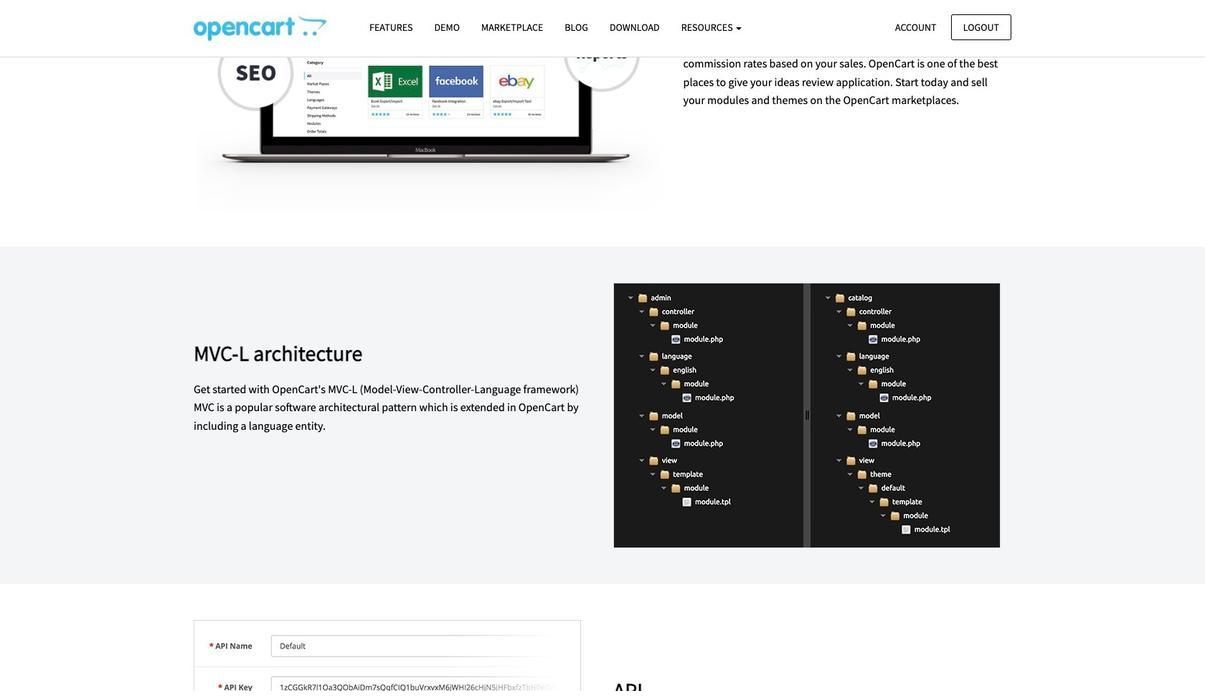 Task type: locate. For each thing, give the bounding box(es) containing it.
opencart - features image
[[194, 15, 327, 41]]

marketplace for third-party extensions image
[[194, 0, 662, 211]]



Task type: describe. For each thing, give the bounding box(es) containing it.
mvc-l architecture image
[[614, 283, 1001, 548]]

api image
[[194, 620, 581, 691]]



Task type: vqa. For each thing, say whether or not it's contained in the screenshot.
MVC-L architecture image
yes



